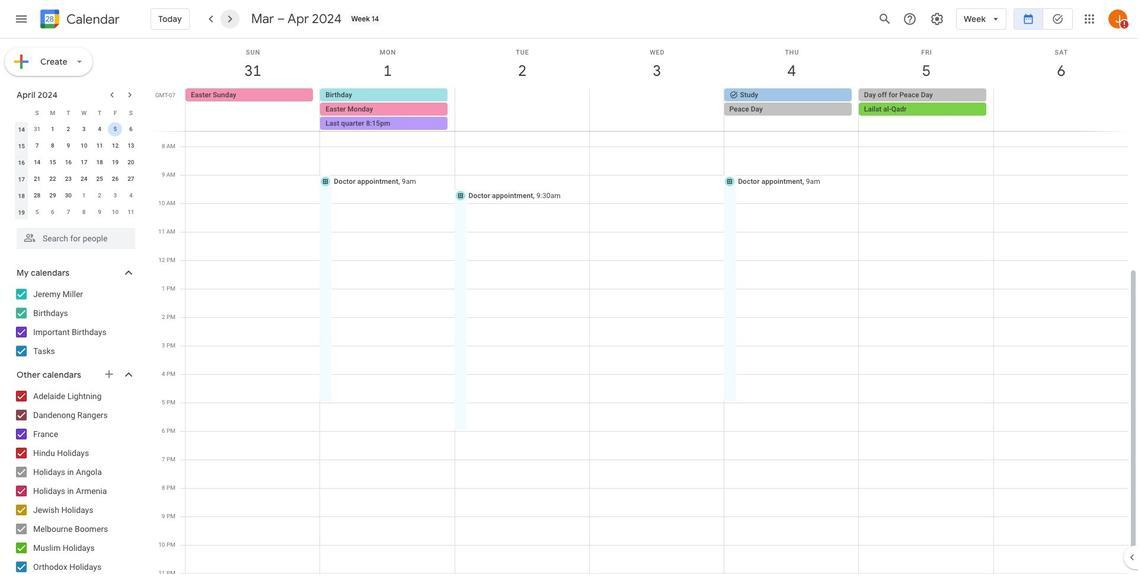 Task type: locate. For each thing, give the bounding box(es) containing it.
heading
[[64, 12, 120, 26]]

may 5 element
[[30, 205, 44, 219]]

23 element
[[61, 172, 76, 186]]

row group
[[14, 121, 139, 221]]

may 10 element
[[108, 205, 122, 219]]

may 2 element
[[93, 189, 107, 203]]

16 element
[[61, 155, 76, 170]]

28 element
[[30, 189, 44, 203]]

8 element
[[46, 139, 60, 153]]

column header
[[14, 104, 29, 121]]

3 element
[[77, 122, 91, 136]]

12 element
[[108, 139, 122, 153]]

row
[[180, 88, 1139, 131], [14, 104, 139, 121], [14, 121, 139, 138], [14, 138, 139, 154], [14, 154, 139, 171], [14, 171, 139, 187], [14, 187, 139, 204], [14, 204, 139, 221]]

calendar element
[[38, 7, 120, 33]]

1 element
[[46, 122, 60, 136]]

22 element
[[46, 172, 60, 186]]

25 element
[[93, 172, 107, 186]]

18 element
[[93, 155, 107, 170]]

april 2024 grid
[[11, 104, 139, 221]]

may 11 element
[[124, 205, 138, 219]]

main drawer image
[[14, 12, 28, 26]]

None search field
[[0, 223, 147, 249]]

grid
[[152, 39, 1139, 574]]

other calendars list
[[2, 387, 147, 574]]

5 element
[[108, 122, 122, 136]]

20 element
[[124, 155, 138, 170]]

4 element
[[93, 122, 107, 136]]

may 7 element
[[61, 205, 76, 219]]

21 element
[[30, 172, 44, 186]]

15 element
[[46, 155, 60, 170]]

may 4 element
[[124, 189, 138, 203]]

10 element
[[77, 139, 91, 153]]

cell
[[320, 88, 455, 131], [455, 88, 590, 131], [590, 88, 724, 131], [724, 88, 859, 131], [859, 88, 994, 131], [994, 88, 1129, 131], [107, 121, 123, 138]]



Task type: vqa. For each thing, say whether or not it's contained in the screenshot.
9 element
yes



Task type: describe. For each thing, give the bounding box(es) containing it.
add other calendars image
[[103, 368, 115, 380]]

row group inside april 2024 grid
[[14, 121, 139, 221]]

13 element
[[124, 139, 138, 153]]

7 element
[[30, 139, 44, 153]]

may 9 element
[[93, 205, 107, 219]]

may 1 element
[[77, 189, 91, 203]]

29 element
[[46, 189, 60, 203]]

may 8 element
[[77, 205, 91, 219]]

30 element
[[61, 189, 76, 203]]

settings menu image
[[931, 12, 945, 26]]

Search for people text field
[[24, 228, 128, 249]]

17 element
[[77, 155, 91, 170]]

column header inside april 2024 grid
[[14, 104, 29, 121]]

my calendars list
[[2, 285, 147, 361]]

27 element
[[124, 172, 138, 186]]

24 element
[[77, 172, 91, 186]]

2 element
[[61, 122, 76, 136]]

cell inside row group
[[107, 121, 123, 138]]

may 3 element
[[108, 189, 122, 203]]

may 6 element
[[46, 205, 60, 219]]

11 element
[[93, 139, 107, 153]]

19 element
[[108, 155, 122, 170]]

heading inside calendar element
[[64, 12, 120, 26]]

26 element
[[108, 172, 122, 186]]

march 31 element
[[30, 122, 44, 136]]

9 element
[[61, 139, 76, 153]]

6 element
[[124, 122, 138, 136]]

14 element
[[30, 155, 44, 170]]



